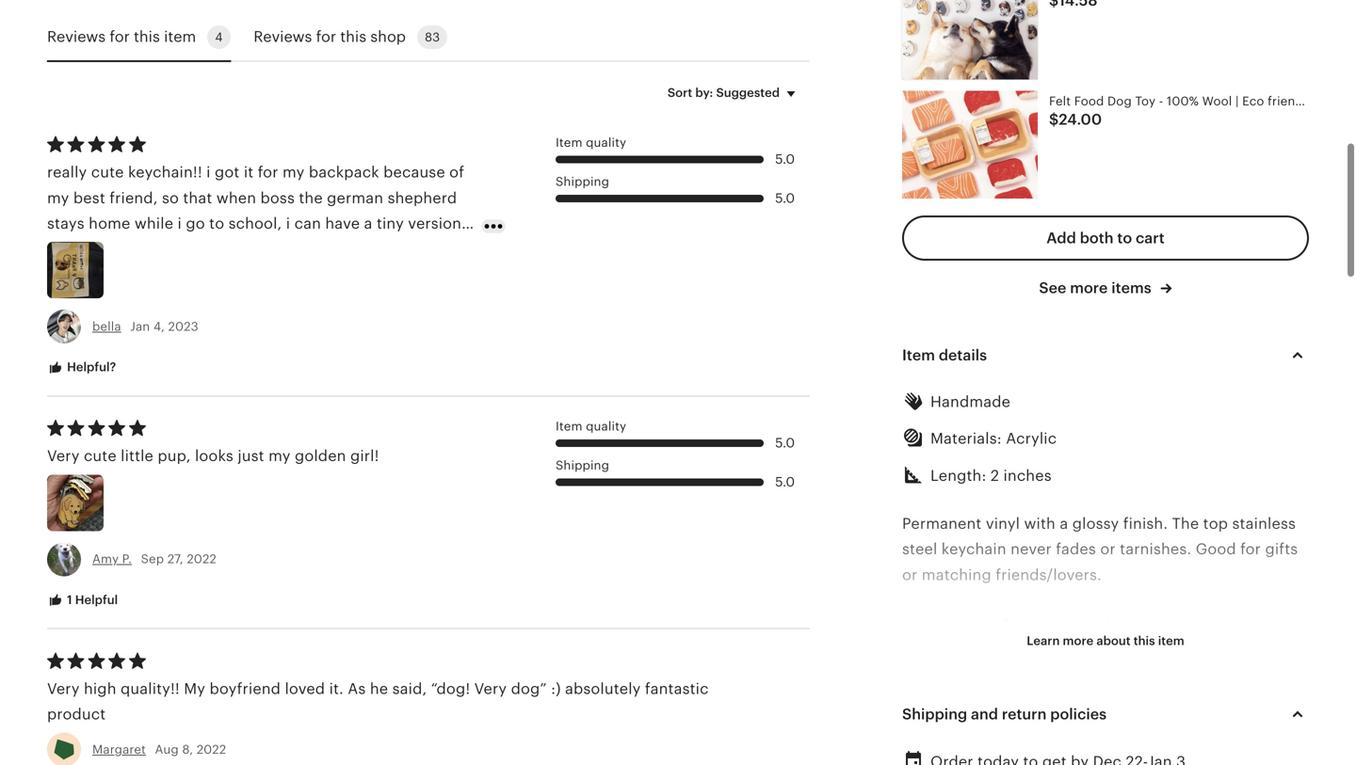 Task type: locate. For each thing, give the bounding box(es) containing it.
learn more about this item
[[1027, 634, 1185, 648]]

$
[[1049, 111, 1059, 128]]

1 reviews from the left
[[47, 28, 106, 45]]

1 horizontal spatial item
[[1158, 634, 1185, 648]]

puppy acrylic keychain - large size dog | 2-side dog charms image
[[902, 0, 1038, 80]]

this left the 4
[[134, 28, 160, 45]]

0 horizontal spatial this
[[134, 28, 160, 45]]

more inside "learn more about this item" dropdown button
[[1063, 634, 1094, 648]]

more for learn
[[1063, 634, 1094, 648]]

acrylic up inches
[[1006, 431, 1057, 448]]

pup,
[[158, 448, 191, 465]]

0 vertical spatial with
[[98, 241, 129, 258]]

go
[[186, 215, 205, 232]]

0 vertical spatial cute
[[91, 164, 124, 181]]

2022 right the 8,
[[197, 743, 226, 757]]

1 horizontal spatial or
[[1100, 541, 1116, 558]]

very up 'view details of this review photo by amy p.'
[[47, 448, 80, 465]]

item for amy p. sep 27, 2022
[[556, 419, 583, 434]]

item quality for amy p. sep 27, 2022
[[556, 419, 626, 434]]

1 vertical spatial item
[[902, 347, 935, 364]]

with down the home
[[98, 241, 129, 258]]

my right just
[[268, 448, 291, 465]]

0 horizontal spatial the
[[902, 746, 929, 763]]

1 vertical spatial a
[[1060, 516, 1068, 533]]

2022 right 27,
[[187, 553, 217, 567]]

i left 'got'
[[206, 164, 211, 181]]

backpack
[[309, 164, 379, 181]]

to right go
[[209, 215, 224, 232]]

good
[[1196, 541, 1236, 558]]

materials: down iconic
[[902, 644, 974, 661]]

with up never
[[1024, 516, 1056, 533]]

stays
[[47, 215, 85, 232]]

0 horizontal spatial of
[[47, 241, 62, 258]]

8,
[[182, 743, 193, 757]]

both right the add
[[1080, 230, 1114, 247]]

0 horizontal spatial or
[[902, 567, 918, 584]]

bella jan 4, 2023
[[92, 320, 198, 334]]

with
[[98, 241, 129, 258], [1024, 516, 1056, 533]]

1''
[[979, 695, 992, 712]]

1 horizontal spatial the
[[299, 190, 323, 207]]

1 item quality from the top
[[556, 135, 626, 150]]

0 vertical spatial shipping
[[556, 175, 609, 189]]

0 vertical spatial acrylic
[[1006, 431, 1057, 448]]

0 horizontal spatial item
[[164, 28, 196, 45]]

to left cart
[[1117, 230, 1132, 247]]

very up product
[[47, 681, 80, 698]]

1 horizontal spatial reviews
[[254, 28, 312, 45]]

the up can
[[299, 190, 323, 207]]

just
[[238, 448, 264, 465]]

0 horizontal spatial to
[[209, 215, 224, 232]]

handmade
[[931, 394, 1011, 411]]

materials:
[[931, 431, 1002, 448], [902, 644, 974, 661]]

gifts
[[1265, 541, 1298, 558]]

best
[[73, 190, 105, 207]]

or down glossy
[[1100, 541, 1116, 558]]

amy p. sep 27, 2022
[[92, 553, 217, 567]]

felt food dog toy - 100% wool | eco friendly bio degradable | premium pet toy | fake food felt toy | dog owner's gift image
[[902, 91, 1038, 199]]

bella
[[92, 320, 121, 334]]

margaret aug 8, 2022
[[92, 743, 226, 757]]

this
[[134, 28, 160, 45], [340, 28, 366, 45], [1134, 634, 1155, 648]]

he
[[370, 681, 388, 698]]

2 item quality from the top
[[556, 419, 626, 434]]

2 reviews from the left
[[254, 28, 312, 45]]

jan
[[130, 320, 150, 334]]

it.
[[329, 681, 344, 698]]

of
[[449, 164, 464, 181], [47, 241, 62, 258]]

0 vertical spatial both
[[1080, 230, 1114, 247]]

to
[[209, 215, 224, 232], [1117, 230, 1132, 247]]

materials: acrylic
[[931, 431, 1057, 448]]

suggested
[[716, 86, 780, 100]]

2 horizontal spatial this
[[1134, 634, 1155, 648]]

0 vertical spatial item
[[164, 28, 196, 45]]

my up stays
[[47, 190, 69, 207]]

acrylic inside iconic puppy figures on both sides materials: acrylic
[[978, 644, 1029, 661]]

more right see
[[1070, 280, 1108, 297]]

shipping for bella jan 4, 2023
[[556, 175, 609, 189]]

a left tiny
[[364, 215, 373, 232]]

0 horizontal spatial the
[[270, 241, 294, 258]]

item details button
[[885, 333, 1326, 378]]

0 horizontal spatial reviews
[[47, 28, 106, 45]]

1 vertical spatial both
[[1081, 618, 1115, 635]]

1 vertical spatial of
[[47, 241, 62, 258]]

see
[[1039, 280, 1066, 297]]

0 vertical spatial or
[[1100, 541, 1116, 558]]

boyfriend
[[210, 681, 281, 698]]

product
[[47, 706, 106, 723]]

0 horizontal spatial a
[[364, 215, 373, 232]]

item details
[[902, 347, 987, 364]]

about
[[1097, 634, 1131, 648]]

enjoyed
[[207, 241, 266, 258]]

him
[[66, 241, 94, 258]]

can
[[294, 215, 321, 232]]

shipping
[[556, 175, 609, 189], [556, 459, 609, 473], [902, 707, 967, 724]]

materials: inside iconic puppy figures on both sides materials: acrylic
[[902, 644, 974, 661]]

1 horizontal spatial with
[[1024, 516, 1056, 533]]

cute inside really cute keychain!! i got it for my backpack because of my best friend, so that when boss the german shepherd stays home while i go to school, i can have a tiny version of him with me! i also enjoyed the freebie stickers haha
[[91, 164, 124, 181]]

1 vertical spatial the
[[902, 746, 929, 763]]

3 5.0 from the top
[[775, 436, 795, 451]]

1 vertical spatial quality
[[586, 419, 626, 434]]

sort by: suggested button
[[653, 73, 817, 113]]

boss
[[260, 190, 295, 207]]

1 horizontal spatial the
[[1172, 516, 1199, 533]]

friend,
[[109, 190, 158, 207]]

tarnishes.
[[1120, 541, 1192, 558]]

1 vertical spatial with
[[1024, 516, 1056, 533]]

the inside permanent vinyl with a glossy finish. the top stainless steel keychain never fades or tarnishes. good for gifts or matching friends/lovers.
[[1172, 516, 1199, 533]]

1 horizontal spatial this
[[340, 28, 366, 45]]

0 vertical spatial quality
[[586, 135, 626, 150]]

this inside dropdown button
[[1134, 634, 1155, 648]]

5.0
[[775, 152, 795, 167], [775, 191, 795, 206], [775, 436, 795, 451], [775, 475, 795, 490]]

2 vertical spatial item
[[556, 419, 583, 434]]

this right about
[[1134, 634, 1155, 648]]

or
[[1100, 541, 1116, 558], [902, 567, 918, 584]]

1 vertical spatial acrylic
[[978, 644, 1029, 661]]

fantastic
[[645, 681, 709, 698]]

1 vertical spatial shipping
[[556, 459, 609, 473]]

learn more about this item button
[[1013, 624, 1199, 659]]

more right learn
[[1063, 634, 1094, 648]]

acrylic down the figures
[[978, 644, 1029, 661]]

tab list
[[47, 14, 810, 62]]

learn
[[1027, 634, 1060, 648]]

item left the 4
[[164, 28, 196, 45]]

item right sides
[[1158, 634, 1185, 648]]

0 vertical spatial item
[[556, 135, 583, 150]]

this left 'shop'
[[340, 28, 366, 45]]

inches
[[1003, 467, 1052, 484]]

got
[[215, 164, 240, 181]]

quality for jan 4, 2023
[[586, 135, 626, 150]]

quality
[[586, 135, 626, 150], [586, 419, 626, 434]]

both inside iconic puppy figures on both sides materials: acrylic
[[1081, 618, 1115, 635]]

helpful
[[75, 593, 118, 607]]

0 vertical spatial the
[[1172, 516, 1199, 533]]

item quality
[[556, 135, 626, 150], [556, 419, 626, 434]]

2 vertical spatial shipping
[[902, 707, 967, 724]]

1 horizontal spatial a
[[1060, 516, 1068, 533]]

0 vertical spatial the
[[299, 190, 323, 207]]

1 vertical spatial item quality
[[556, 419, 626, 434]]

because
[[383, 164, 445, 181]]

cute left little
[[84, 448, 117, 465]]

1 quality from the top
[[586, 135, 626, 150]]

shipping and return policies
[[902, 707, 1107, 724]]

more inside see more items link
[[1070, 280, 1108, 297]]

0 vertical spatial item quality
[[556, 135, 626, 150]]

amy p. link
[[92, 553, 132, 567]]

see more items
[[1039, 280, 1155, 297]]

a up "fades"
[[1060, 516, 1068, 533]]

1 vertical spatial item
[[1158, 634, 1185, 648]]

tiny
[[377, 215, 404, 232]]

i right "me!"
[[165, 241, 169, 258]]

return
[[1002, 707, 1047, 724]]

for inside really cute keychain!! i got it for my backpack because of my best friend, so that when boss the german shepherd stays home while i go to school, i can have a tiny version of him with me! i also enjoyed the freebie stickers haha
[[258, 164, 278, 181]]

length: 2 inches
[[931, 467, 1052, 484]]

very high quality!! my boyfriend loved it. as he said, "dog! very dog" :) absolutely fantastic product
[[47, 681, 709, 723]]

the down school, on the top left
[[270, 241, 294, 258]]

add both to cart button
[[902, 216, 1309, 261]]

or down steel
[[902, 567, 918, 584]]

of left him
[[47, 241, 62, 258]]

2 quality from the top
[[586, 419, 626, 434]]

1 vertical spatial more
[[1063, 634, 1094, 648]]

for inside permanent vinyl with a glossy finish. the top stainless steel keychain never fades or tarnishes. good for gifts or matching friends/lovers.
[[1241, 541, 1261, 558]]

add both to cart
[[1047, 230, 1165, 247]]

a inside really cute keychain!! i got it for my backpack because of my best friend, so that when boss the german shepherd stays home while i go to school, i can have a tiny version of him with me! i also enjoyed the freebie stickers haha
[[364, 215, 373, 232]]

1 horizontal spatial to
[[1117, 230, 1132, 247]]

0 vertical spatial a
[[364, 215, 373, 232]]

my up boss
[[283, 164, 305, 181]]

more for see
[[1070, 280, 1108, 297]]

materials: down handmade
[[931, 431, 1002, 448]]

0 horizontal spatial with
[[98, 241, 129, 258]]

cute up best
[[91, 164, 124, 181]]

the left story
[[902, 746, 929, 763]]

have
[[325, 215, 360, 232]]

1 helpful button
[[33, 583, 132, 618]]

german
[[327, 190, 383, 207]]

shipping inside "dropdown button"
[[902, 707, 967, 724]]

the left top
[[1172, 516, 1199, 533]]

1 vertical spatial materials:
[[902, 644, 974, 661]]

both right on
[[1081, 618, 1115, 635]]

2022
[[187, 553, 217, 567], [197, 743, 226, 757]]

of right because
[[449, 164, 464, 181]]

vinyl
[[986, 516, 1020, 533]]

1 horizontal spatial of
[[449, 164, 464, 181]]

steel
[[902, 541, 937, 558]]

1 vertical spatial the
[[270, 241, 294, 258]]

0 vertical spatial more
[[1070, 280, 1108, 297]]

so
[[162, 190, 179, 207]]

1 vertical spatial cute
[[84, 448, 117, 465]]

version
[[408, 215, 462, 232]]

the
[[1172, 516, 1199, 533], [902, 746, 929, 763]]

while
[[135, 215, 173, 232]]



Task type: describe. For each thing, give the bounding box(es) containing it.
keychain!!
[[128, 164, 202, 181]]

items
[[1112, 280, 1152, 297]]

very for very high quality!! my boyfriend loved it. as he said, "dog! very dog" :) absolutely fantastic product
[[47, 681, 80, 698]]

helpful? button
[[33, 351, 130, 385]]

1 vertical spatial 2022
[[197, 743, 226, 757]]

83
[[425, 30, 440, 44]]

policies
[[1050, 707, 1107, 724]]

this for shop
[[340, 28, 366, 45]]

1 vertical spatial or
[[902, 567, 918, 584]]

2023
[[168, 320, 198, 334]]

stickers
[[354, 241, 411, 258]]

margaret
[[92, 743, 146, 757]]

cute for really
[[91, 164, 124, 181]]

that
[[183, 190, 212, 207]]

27,
[[167, 553, 183, 567]]

item inside tab list
[[164, 28, 196, 45]]

:)
[[551, 681, 561, 698]]

helpful?
[[64, 360, 116, 375]]

reviews for reviews for this item
[[47, 28, 106, 45]]

cart
[[1136, 230, 1165, 247]]

0 vertical spatial 2022
[[187, 553, 217, 567]]

permanent vinyl with a glossy finish. the top stainless steel keychain never fades or tarnishes. good for gifts or matching friends/lovers.
[[902, 516, 1298, 584]]

i left go
[[178, 215, 182, 232]]

1 vertical spatial my
[[47, 190, 69, 207]]

matching
[[922, 567, 992, 584]]

and
[[971, 707, 998, 724]]

when
[[216, 190, 256, 207]]

both inside add both to cart "button"
[[1080, 230, 1114, 247]]

on
[[1058, 618, 1077, 635]]

by:
[[695, 86, 713, 100]]

me!
[[134, 241, 161, 258]]

sort by: suggested
[[668, 86, 780, 100]]

sep
[[141, 553, 164, 567]]

really
[[47, 164, 87, 181]]

view details of this review photo by bella image
[[47, 242, 104, 299]]

school,
[[228, 215, 282, 232]]

golden
[[295, 448, 346, 465]]

keychain
[[942, 541, 1007, 558]]

my
[[184, 681, 205, 698]]

this for item
[[134, 28, 160, 45]]

length:
[[931, 467, 987, 484]]

view details of this review photo by amy p. image
[[47, 475, 104, 531]]

see more items link
[[1039, 278, 1172, 299]]

details
[[939, 347, 987, 364]]

it
[[244, 164, 254, 181]]

1
[[67, 593, 72, 607]]

1 5.0 from the top
[[775, 152, 795, 167]]

0 vertical spatial of
[[449, 164, 464, 181]]

iconic
[[902, 618, 948, 635]]

aug
[[155, 743, 179, 757]]

24.00
[[1059, 111, 1102, 128]]

reviews for reviews for this shop
[[254, 28, 312, 45]]

dog"
[[511, 681, 547, 698]]

item inside dropdown button
[[1158, 634, 1185, 648]]

also
[[174, 241, 203, 258]]

never
[[1011, 541, 1052, 558]]

shipping for amy p. sep 27, 2022
[[556, 459, 609, 473]]

with inside really cute keychain!! i got it for my backpack because of my best friend, so that when boss the german shepherd stays home while i go to school, i can have a tiny version of him with me! i also enjoyed the freebie stickers haha
[[98, 241, 129, 258]]

very for very cute little pup, looks just my golden girl!
[[47, 448, 80, 465]]

tab list containing reviews for this item
[[47, 14, 810, 62]]

freebie
[[298, 241, 350, 258]]

bella link
[[92, 320, 121, 334]]

puppy
[[952, 618, 998, 635]]

story
[[933, 746, 973, 763]]

with inside permanent vinyl with a glossy finish. the top stainless steel keychain never fades or tarnishes. good for gifts or matching friends/lovers.
[[1024, 516, 1056, 533]]

item for bella jan 4, 2023
[[556, 135, 583, 150]]

reviews for this shop
[[254, 28, 406, 45]]

to inside add both to cart "button"
[[1117, 230, 1132, 247]]

p.
[[122, 553, 132, 567]]

a inside permanent vinyl with a glossy finish. the top stainless steel keychain never fades or tarnishes. good for gifts or matching friends/lovers.
[[1060, 516, 1068, 533]]

high
[[84, 681, 116, 698]]

0 vertical spatial my
[[283, 164, 305, 181]]

shipping and return policies button
[[885, 692, 1326, 738]]

item quality for bella jan 4, 2023
[[556, 135, 626, 150]]

shop
[[370, 28, 406, 45]]

haha
[[415, 241, 450, 258]]

"dog!
[[431, 681, 470, 698]]

4
[[215, 30, 223, 44]]

cute for very
[[84, 448, 117, 465]]

i left can
[[286, 215, 290, 232]]

quality for sep 27, 2022
[[586, 419, 626, 434]]

sort
[[668, 86, 692, 100]]

little
[[121, 448, 154, 465]]

item inside dropdown button
[[902, 347, 935, 364]]

top
[[1203, 516, 1228, 533]]

body:
[[902, 695, 944, 712]]

permanent
[[902, 516, 982, 533]]

quality!!
[[121, 681, 180, 698]]

2''
[[948, 695, 964, 712]]

to inside really cute keychain!! i got it for my backpack because of my best friend, so that when boss the german shepherd stays home while i go to school, i can have a tiny version of him with me! i also enjoyed the freebie stickers haha
[[209, 215, 224, 232]]

2 vertical spatial my
[[268, 448, 291, 465]]

the story behind:
[[902, 746, 1033, 763]]

4,
[[153, 320, 165, 334]]

2 5.0 from the top
[[775, 191, 795, 206]]

home
[[89, 215, 130, 232]]

very left dog"
[[474, 681, 507, 698]]

absolutely
[[565, 681, 641, 698]]

0 vertical spatial materials:
[[931, 431, 1002, 448]]

*
[[968, 695, 975, 712]]

figures
[[1003, 618, 1054, 635]]

4 5.0 from the top
[[775, 475, 795, 490]]

sides
[[1119, 618, 1157, 635]]

as
[[348, 681, 366, 698]]

friends/lovers.
[[996, 567, 1102, 584]]

stainless
[[1232, 516, 1296, 533]]

amy
[[92, 553, 119, 567]]



Task type: vqa. For each thing, say whether or not it's contained in the screenshot.
the curated by 'link'
no



